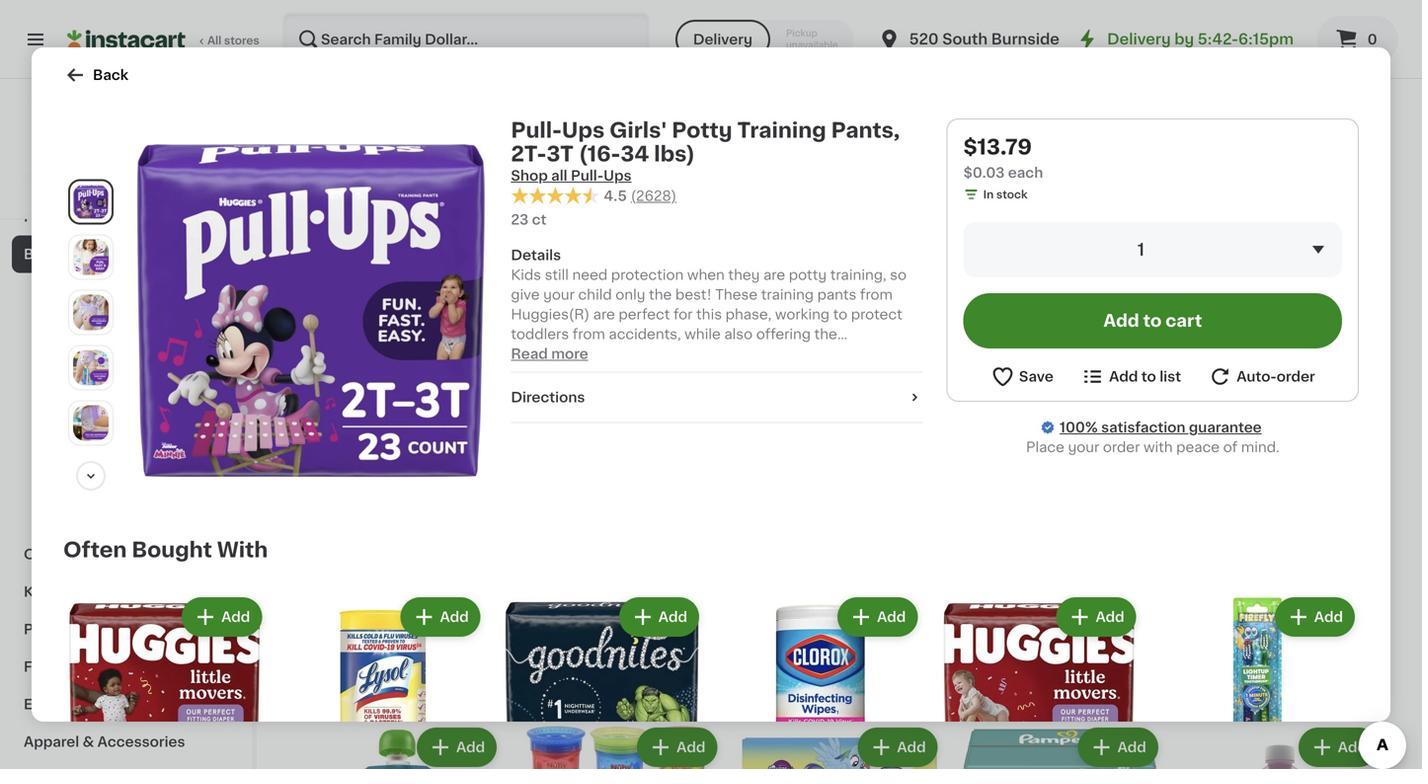 Task type: locate. For each thing, give the bounding box(es) containing it.
$ for 6
[[521, 240, 528, 251]]

0 vertical spatial ups
[[562, 120, 605, 141]]

1 inside huggies snug & dry newborn baby diapers, size 1 (8-14 lbs) 38 ct
[[517, 676, 523, 689]]

potty inside pull-ups girls' potty training pants, 2t-3t (16-34 lbs) shop all pull-ups
[[672, 120, 733, 141]]

wipes down face
[[437, 656, 480, 670]]

1 vertical spatial pants,
[[296, 285, 339, 299]]

& left dry
[[617, 636, 628, 650]]

baby inside huggies little movers baby diapers, size 3 (16-28 lbs)
[[893, 636, 929, 650]]

1 vertical spatial 100% satisfaction guarantee
[[1060, 421, 1262, 435]]

1 vertical spatial 79
[[774, 611, 788, 622]]

request button
[[628, 30, 716, 65], [848, 30, 936, 65]]

0 horizontal spatial kidgets
[[296, 636, 350, 650]]

diapers,
[[737, 656, 795, 670], [623, 656, 681, 670]]

request
[[642, 41, 702, 54], [862, 41, 922, 54]]

0 vertical spatial potty
[[672, 120, 733, 141]]

of
[[594, 304, 605, 315], [814, 362, 826, 373], [1224, 441, 1238, 454]]

1 up $ 12 09
[[545, 588, 549, 599]]

satisfaction down "essentials"
[[83, 190, 149, 201]]

ct inside kidgets newborn diapers 40 ct
[[535, 284, 546, 295]]

1 horizontal spatial of
[[814, 362, 826, 373]]

lbs) right 14
[[565, 676, 591, 689]]

of down (215)
[[814, 362, 826, 373]]

care
[[125, 285, 158, 299]]

lbs) up (2628) button
[[654, 144, 695, 164]]

guarantee up "peace" on the right of page
[[1189, 421, 1262, 435]]

satisfaction up place your order with peace of mind.
[[1102, 421, 1186, 435]]

1 vertical spatial wipes
[[437, 656, 480, 670]]

potty up (2.63k)
[[398, 265, 436, 279]]

family dollar logo image
[[107, 103, 145, 140]]

79 up huggies little movers baby diapers, size 3 (16-28 lbs)
[[774, 611, 788, 622]]

accessories
[[97, 735, 185, 749]]

policy
[[138, 170, 173, 181]]

ups for pull-ups girls' potty training pants, 2t-3t (16-34 lbs)
[[328, 265, 355, 279]]

girls' up ups
[[610, 120, 667, 141]]

56 down premoistened
[[296, 675, 311, 686]]

1 huggies from the left
[[737, 636, 795, 650]]

with right bought at the left bottom of page
[[217, 540, 268, 561]]

1 vertical spatial add to cart
[[1104, 313, 1203, 329]]

1 horizontal spatial stock
[[828, 362, 860, 373]]

of left mind.
[[1224, 441, 1238, 454]]

often bought with
[[63, 540, 268, 561]]

1 horizontal spatial order
[[1277, 370, 1316, 384]]

avenue
[[1064, 32, 1121, 46]]

0 vertical spatial guarantee
[[152, 190, 209, 201]]

ups
[[604, 169, 632, 183]]

0 vertical spatial add to cart button
[[360, 30, 495, 65]]

0.18
[[977, 342, 999, 353]]

kidgets hand & face premoistened baby wipes 56 each
[[296, 636, 480, 686]]

add to cart button
[[360, 30, 495, 65], [964, 293, 1343, 349]]

2 vertical spatial stock
[[828, 362, 860, 373]]

0 horizontal spatial request
[[642, 41, 702, 54]]

79
[[333, 240, 347, 251], [774, 611, 788, 622]]

huggies down $ 12 09
[[517, 636, 575, 650]]

& down health
[[93, 323, 104, 336]]

baby down snug
[[584, 656, 620, 670]]

$ 12 09
[[521, 610, 568, 631]]

each
[[1008, 166, 1044, 180], [314, 675, 341, 686]]

0 horizontal spatial pull-
[[296, 265, 328, 279]]

kidgets inside the kidgets hand & face premoistened baby wipes 56 each
[[296, 636, 350, 650]]

0 horizontal spatial huggies
[[517, 636, 575, 650]]

newborn inside kidgets newborn diapers 40 ct
[[574, 265, 637, 279]]

0 vertical spatial satisfaction
[[83, 190, 149, 201]]

0 horizontal spatial with
[[217, 540, 268, 561]]

pull- for pull-ups girls' potty training pants, 2t-3t (16-34 lbs) shop all pull-ups
[[511, 120, 562, 141]]

likely out of stock
[[537, 304, 639, 315], [757, 362, 860, 373]]

1 request from the left
[[642, 41, 702, 54]]

supplies inside kitchen supplies link
[[82, 585, 144, 599]]

3t up (2.63k)
[[365, 285, 382, 299]]

snug
[[578, 636, 614, 650]]

pricing
[[97, 170, 136, 181]]

supplies down "craft"
[[82, 585, 144, 599]]

1 horizontal spatial request
[[862, 41, 922, 54]]

$ inside $ 13 79
[[300, 240, 308, 251]]

(16- up (2.63k)
[[386, 285, 412, 299]]

read more button
[[511, 344, 588, 364]]

of down kidgets newborn diapers 40 ct
[[594, 304, 605, 315]]

$ inside the $ 24 19
[[962, 611, 969, 622]]

satisfaction inside button
[[83, 190, 149, 201]]

pampers girls' 3t-4t easy ups training pants 22 ct
[[1178, 265, 1360, 315]]

pants inside pampers girls' 3t-4t easy ups training pants 22 ct
[[1268, 285, 1307, 299]]

product group containing request
[[737, 24, 942, 379]]

1 vertical spatial 1
[[545, 588, 549, 599]]

baby inside the kidgets hand & face premoistened baby wipes 56 each
[[397, 656, 433, 670]]

2 request button from the left
[[848, 30, 936, 65]]

1 horizontal spatial likely
[[757, 362, 790, 373]]

$ down the size 1
[[521, 611, 528, 622]]

potty for pull-ups girls' potty training pants, 2t-3t (16-34 lbs) shop all pull-ups
[[672, 120, 733, 141]]

& inside the kidgets hand & face premoistened baby wipes 56 each
[[394, 636, 405, 650]]

pull- inside pull-ups girls' potty training pants, 2t-3t (16-34 lbs) shop all pull-ups
[[511, 120, 562, 141]]

0 horizontal spatial order
[[1103, 441, 1140, 454]]

lbs) inside huggies little movers baby diapers, size 3 (16-28 lbs)
[[891, 656, 917, 670]]

with
[[217, 540, 268, 561], [1178, 656, 1210, 670]]

back button
[[63, 63, 129, 87]]

(16- down movers
[[843, 656, 870, 670]]

each up in stock
[[1008, 166, 1044, 180]]

(16- for pull-ups girls' potty training pants, 2t-3t (16-34 lbs)
[[386, 285, 412, 299]]

100% satisfaction guarantee inside button
[[50, 190, 209, 201]]

in
[[984, 189, 994, 200]]

1 vertical spatial with
[[1178, 656, 1210, 670]]

potty for pull-ups girls' potty training pants, 2t-3t (16-34 lbs)
[[398, 265, 436, 279]]

34 inside "pull-ups girls' potty training pants, 2t-3t (16-34 lbs)"
[[412, 285, 430, 299]]

ups inside "pull-ups girls' potty training pants, 2t-3t (16-34 lbs)"
[[328, 265, 355, 279]]

1 horizontal spatial diapers
[[640, 265, 694, 279]]

huggies snug & dry newborn baby diapers, size 1 (8-14 lbs) 38 ct
[[517, 636, 713, 706]]

$ inside $ 12 09
[[521, 611, 528, 622]]

& up cooling
[[1065, 265, 1076, 279]]

2 diapers, from the left
[[623, 656, 681, 670]]

back
[[93, 68, 129, 82]]

1 horizontal spatial wipes
[[437, 656, 480, 670]]

list
[[1160, 370, 1182, 384]]

wipes inside 'diapers & wipes' "link"
[[108, 323, 151, 336]]

baby food & drinks
[[36, 398, 173, 411]]

0 horizontal spatial 100% satisfaction guarantee
[[50, 190, 209, 201]]

2 horizontal spatial girls'
[[1243, 265, 1279, 279]]

28
[[870, 656, 887, 670]]

3t inside "pull-ups girls' potty training pants, 2t-3t (16-34 lbs)"
[[365, 285, 382, 299]]

23 down 13
[[296, 322, 310, 333]]

2 horizontal spatial (16-
[[843, 656, 870, 670]]

enlarge diapers & wipes pull-ups girls' potty training pants, 2t-3t (16-34 lbs) hero (opens in a new tab) image
[[73, 184, 109, 220]]

0 horizontal spatial size
[[519, 588, 542, 599]]

buy it again
[[55, 63, 139, 77]]

girls' up (2.63k)
[[359, 265, 394, 279]]

0 vertical spatial likely
[[537, 304, 570, 315]]

520 south burnside avenue
[[910, 32, 1121, 46]]

add to cart
[[402, 41, 481, 54], [1104, 313, 1203, 329]]

lbs) right the 28
[[891, 656, 917, 670]]

ups up "22"
[[1178, 285, 1206, 299]]

& inside "link"
[[93, 323, 104, 336]]

guarantee inside button
[[152, 190, 209, 201]]

order up mind.
[[1277, 370, 1316, 384]]

1 horizontal spatial (16-
[[579, 144, 621, 164]]

$ up "pull-ups girls' potty training pants, 2t-3t (16-34 lbs)" in the top of the page
[[300, 240, 308, 251]]

2 56 from the left
[[958, 675, 972, 686]]

79 right 13
[[333, 240, 347, 251]]

stock for second request button from right
[[608, 304, 639, 315]]

1
[[1138, 242, 1145, 258], [545, 588, 549, 599], [517, 676, 523, 689]]

2t- down $ 13 79
[[343, 285, 365, 299]]

0 horizontal spatial pants
[[1115, 636, 1154, 650]]

infants'
[[807, 265, 858, 279]]

training inside pampers girls' 3t-4t easy ups training pants 22 ct
[[1209, 285, 1264, 299]]

newborn inside huggies snug & dry newborn baby diapers, size 1 (8-14 lbs) 38 ct
[[517, 656, 580, 670]]

diapers, left 3 at the bottom right
[[737, 656, 795, 670]]

girls'
[[610, 120, 667, 141], [359, 265, 394, 279], [1243, 265, 1279, 279]]

gift
[[81, 623, 108, 637]]

peace
[[1177, 441, 1220, 454]]

pants down the 3t-
[[1268, 285, 1307, 299]]

(16- for pull-ups girls' potty training pants, 2t-3t (16-34 lbs) shop all pull-ups
[[579, 144, 621, 164]]

3t for pull-ups girls' potty training pants, 2t-3t (16-34 lbs)
[[365, 285, 382, 299]]

100% satisfaction guarantee link
[[1060, 418, 1262, 438]]

save button
[[991, 365, 1054, 389]]

0 horizontal spatial wipes
[[108, 323, 151, 336]]

ct inside huggies snug & dry newborn baby diapers, size 1 (8-14 lbs) 38 ct
[[534, 695, 546, 706]]

girls' inside "pull-ups girls' potty training pants, 2t-3t (16-34 lbs)"
[[359, 265, 394, 279]]

1 horizontal spatial delivery
[[1108, 32, 1171, 46]]

lotion
[[1338, 636, 1381, 650]]

100% up the household
[[50, 190, 80, 201]]

stock right in
[[997, 189, 1028, 200]]

0 vertical spatial of
[[594, 304, 605, 315]]

lbs) left 40
[[434, 285, 460, 299]]

instacart logo image
[[67, 28, 186, 51]]

1 horizontal spatial with
[[1178, 656, 1210, 670]]

pants, inside "pull-ups girls' potty training pants, 2t-3t (16-34 lbs)"
[[296, 285, 339, 299]]

520 south burnside avenue button
[[878, 12, 1121, 67]]

diapers up bottles
[[36, 323, 90, 336]]

1 56 from the left
[[296, 675, 311, 686]]

$ left 19
[[962, 611, 969, 622]]

huggies inside huggies little movers baby diapers, size 3 (16-28 lbs)
[[737, 636, 795, 650]]

likely down free
[[757, 362, 790, 373]]

0 vertical spatial cart
[[452, 41, 481, 54]]

40
[[517, 284, 532, 295]]

newborn
[[574, 265, 637, 279], [517, 656, 580, 670]]

health
[[75, 285, 121, 299]]

2 vertical spatial ups
[[1178, 285, 1206, 299]]

(16- inside pull-ups girls' potty training pants, 2t-3t (16-34 lbs) shop all pull-ups
[[579, 144, 621, 164]]

kidgets inside kidgets boy's training pants - 4t-5t 56 ct
[[958, 636, 1011, 650]]

electronics
[[24, 698, 104, 712]]

likely out of stock down (215)
[[757, 362, 860, 373]]

diapers, inside huggies little movers baby diapers, size 3 (16-28 lbs)
[[737, 656, 795, 670]]

1 horizontal spatial pants,
[[831, 120, 900, 141]]

details button
[[511, 246, 923, 265]]

likely up read more button
[[537, 304, 570, 315]]

diapers & wipes pull-ups girls' potty training pants, 2t-3t (16-34 lbs) hero image
[[134, 134, 487, 487]]

1 vertical spatial 34
[[412, 285, 430, 299]]

supplies
[[82, 585, 144, 599], [111, 623, 173, 637]]

delivery inside 'delivery by 5:42-6:15pm' link
[[1108, 32, 1171, 46]]

newborn up 14
[[517, 656, 580, 670]]

100% satisfaction guarantee up with
[[1060, 421, 1262, 435]]

to for add to list button at the right of page
[[1142, 370, 1157, 384]]

0 horizontal spatial (16-
[[386, 285, 412, 299]]

bought
[[132, 540, 212, 561]]

potty up (2628) button
[[672, 120, 733, 141]]

request for second request button from right
[[642, 41, 702, 54]]

ups down $ 13 79
[[328, 265, 355, 279]]

14
[[547, 676, 562, 689]]

0 vertical spatial each
[[1008, 166, 1044, 180]]

huggies inside huggies snug & dry newborn baby diapers, size 1 (8-14 lbs) 38 ct
[[517, 636, 575, 650]]

medicated
[[993, 285, 1068, 299]]

girls' for pull-ups girls' potty training pants, 2t-3t (16-34 lbs)
[[359, 265, 394, 279]]

1 vertical spatial 100%
[[1060, 421, 1098, 435]]

kidgets up 4t-
[[958, 636, 1011, 650]]

1 left (8-
[[517, 676, 523, 689]]

3t inside pull-ups girls' potty training pants, 2t-3t (16-34 lbs) shop all pull-ups
[[547, 144, 574, 164]]

2 horizontal spatial of
[[1224, 441, 1238, 454]]

23 up 6
[[511, 213, 529, 227]]

(16- inside "pull-ups girls' potty training pants, 2t-3t (16-34 lbs)"
[[386, 285, 412, 299]]

diapers inside kidgets newborn diapers 40 ct
[[640, 265, 694, 279]]

1 vertical spatial newborn
[[517, 656, 580, 670]]

1 vertical spatial supplies
[[111, 623, 173, 637]]

view
[[67, 170, 94, 181]]

ct inside pampers girls' 3t-4t easy ups training pants 22 ct
[[1195, 304, 1206, 315]]

1 up nighttime
[[1138, 242, 1145, 258]]

1 vertical spatial pull-
[[296, 265, 328, 279]]

supplies inside party & gift supplies link
[[111, 623, 173, 637]]

stock down kidgets newborn diapers 40 ct
[[608, 304, 639, 315]]

orajel daytime & nighttime non-medicated cooling gels for teething
[[958, 265, 1160, 318]]

pants left the aveeno
[[1115, 636, 1154, 650]]

kidgets inside kidgets newborn diapers 40 ct
[[517, 265, 570, 279]]

ct up 89
[[532, 213, 547, 227]]

diapers, inside huggies snug & dry newborn baby diapers, size 1 (8-14 lbs) 38 ct
[[623, 656, 681, 670]]

1 vertical spatial out
[[793, 362, 812, 373]]

likely out of stock down kidgets newborn diapers 40 ct
[[537, 304, 639, 315]]

guarantee down policy
[[152, 190, 209, 201]]

to for add to cart button in the the product group
[[434, 41, 449, 54]]

0 vertical spatial pants,
[[831, 120, 900, 141]]

2 huggies from the left
[[517, 636, 575, 650]]

kitchen
[[24, 585, 79, 599]]

satisfaction
[[83, 190, 149, 201], [1102, 421, 1186, 435]]

0 vertical spatial 79
[[333, 240, 347, 251]]

to inside the product group
[[434, 41, 449, 54]]

office & craft
[[24, 548, 124, 562]]

delivery inside delivery button
[[693, 33, 753, 46]]

kidgets down details
[[517, 265, 570, 279]]

& left face
[[394, 636, 405, 650]]

3t up all
[[547, 144, 574, 164]]

ups inside pull-ups girls' potty training pants, 2t-3t (16-34 lbs) shop all pull-ups
[[562, 120, 605, 141]]

2 horizontal spatial 1
[[1138, 242, 1145, 258]]

buy it again link
[[12, 50, 240, 89]]

34 inside pull-ups girls' potty training pants, 2t-3t (16-34 lbs) shop all pull-ups
[[621, 144, 649, 164]]

2 request from the left
[[862, 41, 922, 54]]

baby down bottles
[[36, 398, 72, 411]]

in stock
[[984, 189, 1028, 200]]

likely for the product group containing 6
[[537, 304, 570, 315]]

0 vertical spatial 100%
[[50, 190, 80, 201]]

None search field
[[283, 12, 650, 67]]

0 horizontal spatial 2t-
[[343, 285, 365, 299]]

stock down (215)
[[828, 362, 860, 373]]

-
[[958, 656, 964, 670]]

1 vertical spatial (16-
[[386, 285, 412, 299]]

0 horizontal spatial 56
[[296, 675, 311, 686]]

baby right movers
[[893, 636, 929, 650]]

ups inside pampers girls' 3t-4t easy ups training pants 22 ct
[[1178, 285, 1206, 299]]

0 horizontal spatial delivery
[[693, 33, 753, 46]]

delivery for delivery by 5:42-6:15pm
[[1108, 32, 1171, 46]]

& left "craft"
[[72, 548, 84, 562]]

1 horizontal spatial guarantee
[[1189, 421, 1262, 435]]

baby down the household
[[24, 247, 61, 261]]

training
[[737, 120, 827, 141], [439, 265, 494, 279], [1209, 285, 1264, 299], [1057, 636, 1112, 650]]

save
[[1019, 370, 1054, 384]]

order left with
[[1103, 441, 1140, 454]]

56 inside the kidgets hand & face premoistened baby wipes 56 each
[[296, 675, 311, 686]]

1 horizontal spatial potty
[[672, 120, 733, 141]]

newborn down '0–newborn'
[[574, 265, 637, 279]]

0 horizontal spatial ups
[[328, 265, 355, 279]]

56 down -
[[958, 675, 972, 686]]

each down premoistened
[[314, 675, 341, 686]]

formula
[[104, 360, 160, 374]]

0 vertical spatial out
[[572, 304, 591, 315]]

out down (215)
[[793, 362, 812, 373]]

56 inside kidgets boy's training pants - 4t-5t 56 ct
[[958, 675, 972, 686]]

girls' inside pull-ups girls' potty training pants, 2t-3t (16-34 lbs) shop all pull-ups
[[610, 120, 667, 141]]

non-
[[958, 285, 993, 299]]

kidgets down 59
[[296, 636, 350, 650]]

1 horizontal spatial each
[[1008, 166, 1044, 180]]

100% inside button
[[50, 190, 80, 201]]

activity link
[[12, 461, 240, 498]]

pull-ups girls' potty training pants, 2t-3t (16-34 lbs) shop all pull-ups
[[511, 120, 900, 183]]

1 vertical spatial pants
[[1115, 636, 1154, 650]]

0 vertical spatial to
[[434, 41, 449, 54]]

0 horizontal spatial add to cart button
[[360, 30, 495, 65]]

pull-
[[511, 120, 562, 141], [296, 265, 328, 279]]

1 vertical spatial likely out of stock
[[757, 362, 860, 373]]

diapers, down dry
[[623, 656, 681, 670]]

100% satisfaction guarantee down "essentials"
[[50, 190, 209, 201]]

0 horizontal spatial 23
[[296, 322, 310, 333]]

with inside 'aveeno daily moisture lotion with colloidal oatmeal'
[[1178, 656, 1210, 670]]

kidgets for ct
[[517, 265, 570, 279]]

office & craft link
[[12, 536, 240, 573]]

baby down face
[[397, 656, 433, 670]]

huggies left little
[[737, 636, 795, 650]]

(16- up pull-
[[579, 144, 621, 164]]

0 horizontal spatial diapers,
[[623, 656, 681, 670]]

$ inside $ 6 89
[[521, 240, 528, 251]]

product group
[[296, 24, 501, 336], [517, 24, 722, 321], [737, 24, 942, 379], [958, 24, 1163, 355], [1178, 24, 1383, 317], [296, 395, 501, 688], [517, 395, 722, 708], [737, 395, 942, 688], [958, 395, 1163, 688], [1178, 395, 1383, 707], [63, 594, 266, 770], [282, 594, 485, 770], [501, 594, 703, 770], [719, 594, 922, 770], [938, 594, 1141, 770], [1157, 594, 1359, 770], [296, 724, 501, 770], [517, 724, 722, 770], [737, 724, 942, 770], [958, 724, 1163, 770], [1178, 724, 1383, 770]]

1 vertical spatial 2t-
[[343, 285, 365, 299]]

household
[[24, 210, 101, 224]]

$8.79 element
[[1178, 607, 1383, 633]]

baby
[[24, 247, 61, 261], [36, 285, 72, 299], [36, 398, 72, 411], [36, 435, 72, 449], [893, 636, 929, 650], [397, 656, 433, 670], [584, 656, 620, 670]]

2t- inside "pull-ups girls' potty training pants, 2t-3t (16-34 lbs)"
[[343, 285, 365, 299]]

buy
[[55, 63, 83, 77]]

pants, inside pull-ups girls' potty training pants, 2t-3t (16-34 lbs) shop all pull-ups
[[831, 120, 900, 141]]

0 vertical spatial 1
[[1138, 242, 1145, 258]]

apparel & accessories
[[24, 735, 185, 749]]

2t- inside pull-ups girls' potty training pants, 2t-3t (16-34 lbs) shop all pull-ups
[[511, 144, 547, 164]]

0 vertical spatial (16-
[[579, 144, 621, 164]]

$
[[300, 240, 308, 251], [521, 240, 528, 251], [962, 240, 969, 251], [521, 611, 528, 622], [962, 611, 969, 622]]

0 vertical spatial 34
[[621, 144, 649, 164]]

product group containing aveeno daily moisture lotion with colloidal oatmeal
[[1178, 395, 1383, 707]]

1 vertical spatial potty
[[398, 265, 436, 279]]

0 horizontal spatial each
[[314, 675, 341, 686]]

directions button
[[511, 388, 923, 408]]

1 horizontal spatial girls'
[[610, 120, 667, 141]]

0 vertical spatial 23
[[511, 213, 529, 227]]

0 horizontal spatial satisfaction
[[83, 190, 149, 201]]

0 vertical spatial 3t
[[547, 144, 574, 164]]

pull- inside "pull-ups girls' potty training pants, 2t-3t (16-34 lbs)"
[[296, 265, 328, 279]]

ct right "22"
[[1195, 304, 1206, 315]]

with down the aveeno
[[1178, 656, 1210, 670]]

0 horizontal spatial girls'
[[359, 265, 394, 279]]

2t- up 'shop'
[[511, 144, 547, 164]]

0 vertical spatial supplies
[[82, 585, 144, 599]]

ct right 38
[[534, 695, 546, 706]]

0 vertical spatial newborn
[[574, 265, 637, 279]]

potty inside "pull-ups girls' potty training pants, 2t-3t (16-34 lbs)"
[[398, 265, 436, 279]]

& inside huggies snug & dry newborn baby diapers, size 1 (8-14 lbs) 38 ct
[[617, 636, 628, 650]]

0 vertical spatial diapers
[[640, 265, 694, 279]]

100% up your
[[1060, 421, 1098, 435]]

1 vertical spatial ups
[[328, 265, 355, 279]]

1 horizontal spatial huggies
[[737, 636, 795, 650]]

ct right 40
[[535, 284, 546, 295]]

0 vertical spatial 23 ct
[[511, 213, 547, 227]]

1 diapers, from the left
[[737, 656, 795, 670]]

pull- down 13
[[296, 265, 328, 279]]

girls' down the $13.79 element
[[1243, 265, 1279, 279]]

23 ct up 6
[[511, 213, 547, 227]]

23 ct down 13
[[296, 322, 324, 333]]

& right apparel
[[83, 735, 94, 749]]

auto-order button
[[1208, 365, 1316, 389]]

$ 13 79
[[300, 239, 347, 260]]

0 vertical spatial wipes
[[108, 323, 151, 336]]

oz
[[1001, 342, 1014, 353]]

1 vertical spatial of
[[814, 362, 826, 373]]

ups up pull-
[[562, 120, 605, 141]]

holiday essentials
[[24, 172, 155, 186]]

pull- up 'shop'
[[511, 120, 562, 141]]

out down kidgets newborn diapers 40 ct
[[572, 304, 591, 315]]

1 horizontal spatial 56
[[958, 675, 972, 686]]

56 for -
[[958, 675, 972, 686]]

diapers down (2628) button
[[640, 265, 694, 279]]

1 vertical spatial add to cart button
[[964, 293, 1343, 349]]

0 horizontal spatial pants,
[[296, 285, 339, 299]]

supplies up floral link
[[111, 623, 173, 637]]

$ left 89
[[521, 240, 528, 251]]

59
[[323, 611, 338, 622]]

wipes up formula
[[108, 323, 151, 336]]

family dollar
[[79, 147, 172, 161]]

0 horizontal spatial 34
[[412, 285, 430, 299]]

0 horizontal spatial diapers
[[36, 323, 90, 336]]



Task type: vqa. For each thing, say whether or not it's contained in the screenshot.
HORIZONTAL
no



Task type: describe. For each thing, give the bounding box(es) containing it.
2t- for pull-ups girls' potty training pants, 2t-3t (16-34 lbs) shop all pull-ups
[[511, 144, 547, 164]]

3t-
[[1282, 265, 1305, 279]]

aveeno daily moisture lotion with colloidal oatmeal
[[1178, 636, 1381, 670]]

auto-order
[[1237, 370, 1316, 384]]

request for 1st request button from the right
[[862, 41, 922, 54]]

pants, for pull-ups girls' potty training pants, 2t-3t (16-34 lbs)
[[296, 285, 339, 299]]

3t for pull-ups girls' potty training pants, 2t-3t (16-34 lbs) shop all pull-ups
[[547, 144, 574, 164]]

kidgets for -
[[958, 636, 1011, 650]]

enlarge diapers & wipes pull-ups girls' potty training pants, 2t-3t (16-34 lbs) angle_left (opens in a new tab) image
[[73, 240, 109, 275]]

order inside the auto-order button
[[1277, 370, 1316, 384]]

baby toys
[[36, 435, 108, 449]]

medicine,
[[851, 285, 919, 299]]

gels
[[1128, 285, 1160, 299]]

09
[[553, 611, 568, 622]]

daily
[[1234, 636, 1269, 650]]

product group containing 6
[[517, 24, 722, 321]]

girls' inside pampers girls' 3t-4t easy ups training pants 22 ct
[[1243, 265, 1279, 279]]

1 vertical spatial to
[[1144, 313, 1162, 329]]

add to list button
[[1081, 365, 1182, 389]]

0 vertical spatial with
[[217, 540, 268, 561]]

1 field
[[964, 222, 1343, 278]]

product group containing 24
[[958, 395, 1163, 688]]

4t
[[1305, 265, 1323, 279]]

23 ct inside the product group
[[296, 322, 324, 333]]

hand
[[353, 636, 391, 650]]

bottles & formula link
[[12, 348, 240, 386]]

nighttime
[[1080, 265, 1149, 279]]

enlarge diapers & wipes pull-ups girls' potty training pants, 2t-3t (16-34 lbs) angle_top (opens in a new tab) image
[[73, 406, 109, 441]]

often
[[63, 540, 127, 561]]

delivery by 5:42-6:15pm
[[1108, 32, 1294, 46]]

all stores link
[[67, 12, 261, 67]]

dry
[[632, 636, 657, 650]]

5:42-
[[1198, 32, 1239, 46]]

520
[[910, 32, 939, 46]]

(16- inside huggies little movers baby diapers, size 3 (16-28 lbs)
[[843, 656, 870, 670]]

ct inside kidgets boy's training pants - 4t-5t 56 ct
[[975, 675, 987, 686]]

of for the product group containing 6
[[594, 304, 605, 315]]

& left gift
[[66, 623, 77, 637]]

lbs) inside huggies snug & dry newborn baby diapers, size 1 (8-14 lbs) 38 ct
[[565, 676, 591, 689]]

place
[[1026, 441, 1065, 454]]

party & gift supplies link
[[12, 611, 240, 649]]

view pricing policy link
[[67, 168, 185, 184]]

enlarge diapers & wipes pull-ups girls' potty training pants, 2t-3t (16-34 lbs) angle_right (opens in a new tab) image
[[73, 295, 109, 331]]

baby link
[[12, 236, 240, 273]]

2
[[958, 342, 965, 353]]

34 for pull-ups girls' potty training pants, 2t-3t (16-34 lbs) shop all pull-ups
[[621, 144, 649, 164]]

oatmeal
[[1278, 656, 1337, 670]]

wipes inside the kidgets hand & face premoistened baby wipes 56 each
[[437, 656, 480, 670]]

0
[[1368, 33, 1378, 46]]

bottles & formula
[[36, 360, 160, 374]]

party & gift supplies
[[24, 623, 173, 637]]

likely out of stock for the product group containing 6
[[537, 304, 639, 315]]

movers
[[838, 636, 889, 650]]

baby food & drinks link
[[12, 386, 240, 423]]

$0.03
[[964, 166, 1005, 180]]

4.5 (2628)
[[604, 189, 677, 203]]

likely out of stock for the product group containing request
[[757, 362, 860, 373]]

baby health care
[[36, 285, 158, 299]]

1 horizontal spatial add to cart
[[1104, 313, 1203, 329]]

1 horizontal spatial 23
[[511, 213, 529, 227]]

out for the product group containing 6
[[572, 304, 591, 315]]

0 vertical spatial stock
[[997, 189, 1028, 200]]

1 horizontal spatial 1
[[545, 588, 549, 599]]

product group containing 12
[[517, 395, 722, 708]]

1 horizontal spatial 23 ct
[[511, 213, 547, 227]]

(215)
[[810, 326, 837, 337]]

& inside orajel daytime & nighttime non-medicated cooling gels for teething
[[1065, 265, 1076, 279]]

24
[[969, 610, 997, 631]]

delivery for delivery
[[693, 33, 753, 46]]

stock for 1st request button from the right
[[828, 362, 860, 373]]

$ 24 19
[[962, 610, 1012, 631]]

$ up orajel
[[962, 240, 969, 251]]

service type group
[[676, 20, 854, 59]]

kidgets for premoistened
[[296, 636, 350, 650]]

premoistened
[[296, 656, 394, 670]]

& right bottles
[[89, 360, 100, 374]]

tylenol
[[737, 265, 803, 279]]

56 for premoistened
[[296, 675, 311, 686]]

cart inside the product group
[[452, 41, 481, 54]]

baby left enlarge diapers & wipes pull-ups girls' potty training pants, 2t-3t (16-34 lbs) angle_right (opens in a new tab) image
[[36, 285, 72, 299]]

tylenol infants' acetaminophen medicine, dye-free cherry
[[737, 265, 919, 318]]

by
[[1175, 32, 1194, 46]]

baby left toys
[[36, 435, 72, 449]]

read more
[[511, 347, 588, 361]]

enlarge diapers & wipes pull-ups girls' potty training pants, 2t-3t (16-34 lbs) angle_back (opens in a new tab) image
[[73, 350, 109, 386]]

$13.79
[[964, 137, 1032, 158]]

training inside "pull-ups girls' potty training pants, 2t-3t (16-34 lbs)"
[[439, 265, 494, 279]]

training inside pull-ups girls' potty training pants, 2t-3t (16-34 lbs) shop all pull-ups
[[737, 120, 827, 141]]

pants, for pull-ups girls' potty training pants, 2t-3t (16-34 lbs) shop all pull-ups
[[831, 120, 900, 141]]

huggies for huggies little movers baby diapers, size 3 (16-28 lbs)
[[737, 636, 795, 650]]

0–newborn
[[519, 217, 585, 228]]

1 request button from the left
[[628, 30, 716, 65]]

ups for pull-ups girls' potty training pants, 2t-3t (16-34 lbs) shop all pull-ups
[[562, 120, 605, 141]]

south
[[943, 32, 988, 46]]

(2628)
[[631, 189, 677, 203]]

huggies for huggies snug & dry newborn baby diapers, size 1 (8-14 lbs) 38 ct
[[517, 636, 575, 650]]

4.5
[[604, 189, 627, 203]]

1 vertical spatial order
[[1103, 441, 1140, 454]]

kidgets boy's training pants - 4t-5t 56 ct
[[958, 636, 1154, 686]]

$ for 24
[[962, 611, 969, 622]]

essentials
[[82, 172, 155, 186]]

floral
[[24, 660, 63, 674]]

34 for pull-ups girls' potty training pants, 2t-3t (16-34 lbs)
[[412, 285, 430, 299]]

19
[[999, 611, 1012, 622]]

baby toys link
[[12, 423, 240, 461]]

add to cart inside the product group
[[402, 41, 481, 54]]

with
[[1144, 441, 1173, 454]]

(8-
[[526, 676, 547, 689]]

1 vertical spatial satisfaction
[[1102, 421, 1186, 435]]

your
[[1068, 441, 1100, 454]]

holiday
[[24, 172, 79, 186]]

1 inside field
[[1138, 242, 1145, 258]]

easy
[[1326, 265, 1360, 279]]

of for the product group containing request
[[814, 362, 826, 373]]

view pricing policy
[[67, 170, 173, 181]]

acetaminophen
[[737, 285, 848, 299]]

bottles
[[36, 360, 86, 374]]

pampers
[[1178, 265, 1240, 279]]

out for the product group containing request
[[793, 362, 812, 373]]

teething
[[981, 304, 1041, 318]]

(2628) button
[[631, 186, 677, 206]]

$13.79 element
[[1178, 236, 1383, 262]]

1 vertical spatial guarantee
[[1189, 421, 1262, 435]]

each inside '$13.79 $0.03 each'
[[1008, 166, 1044, 180]]

ct down 13
[[313, 322, 324, 333]]

2t- for pull-ups girls' potty training pants, 2t-3t (16-34 lbs)
[[343, 285, 365, 299]]

training inside kidgets boy's training pants - 4t-5t 56 ct
[[1057, 636, 1112, 650]]

family dollar link
[[79, 103, 172, 164]]

89
[[544, 240, 559, 251]]

$ for 12
[[521, 611, 528, 622]]

floral link
[[12, 649, 240, 686]]

free
[[772, 304, 803, 318]]

& right food
[[114, 398, 125, 411]]

daytime
[[1003, 265, 1062, 279]]

size inside huggies little movers baby diapers, size 3 (16-28 lbs)
[[798, 656, 827, 670]]

diapers inside "link"
[[36, 323, 90, 336]]

lbs) inside "pull-ups girls' potty training pants, 2t-3t (16-34 lbs)"
[[434, 285, 460, 299]]

baby inside huggies snug & dry newborn baby diapers, size 1 (8-14 lbs) 38 ct
[[584, 656, 620, 670]]

pants inside kidgets boy's training pants - 4t-5t 56 ct
[[1115, 636, 1154, 650]]

3
[[831, 656, 840, 670]]

more
[[551, 347, 588, 361]]

size inside huggies snug & dry newborn baby diapers, size 1 (8-14 lbs) 38 ct
[[684, 656, 713, 670]]

girls' for pull-ups girls' potty training pants, 2t-3t (16-34 lbs) shop all pull-ups
[[610, 120, 667, 141]]

orajel
[[958, 265, 999, 279]]

each inside the kidgets hand & face premoistened baby wipes 56 each
[[314, 675, 341, 686]]

cooling
[[1071, 285, 1125, 299]]

1 horizontal spatial 79
[[774, 611, 788, 622]]

party
[[24, 623, 62, 637]]

2 vertical spatial of
[[1224, 441, 1238, 454]]

22
[[1178, 304, 1192, 315]]

likely for the product group containing request
[[757, 362, 790, 373]]

add to cart button inside the product group
[[360, 30, 495, 65]]

place your order with peace of mind.
[[1026, 441, 1280, 454]]

add to list
[[1110, 370, 1182, 384]]

all
[[551, 169, 568, 183]]

1 vertical spatial 23
[[296, 322, 310, 333]]

1 horizontal spatial 100% satisfaction guarantee
[[1060, 421, 1262, 435]]

boy's
[[1015, 636, 1053, 650]]

baby health care link
[[12, 273, 240, 311]]

$ 6 89
[[521, 239, 559, 260]]

$ for 13
[[300, 240, 308, 251]]

product group containing 13
[[296, 24, 501, 336]]

toys
[[75, 435, 108, 449]]

79 inside $ 13 79
[[333, 240, 347, 251]]

pull- for pull-ups girls' potty training pants, 2t-3t (16-34 lbs)
[[296, 265, 328, 279]]

activity
[[36, 473, 88, 487]]

1 vertical spatial cart
[[1166, 313, 1203, 329]]

lbs) inside pull-ups girls' potty training pants, 2t-3t (16-34 lbs) shop all pull-ups
[[654, 144, 695, 164]]



